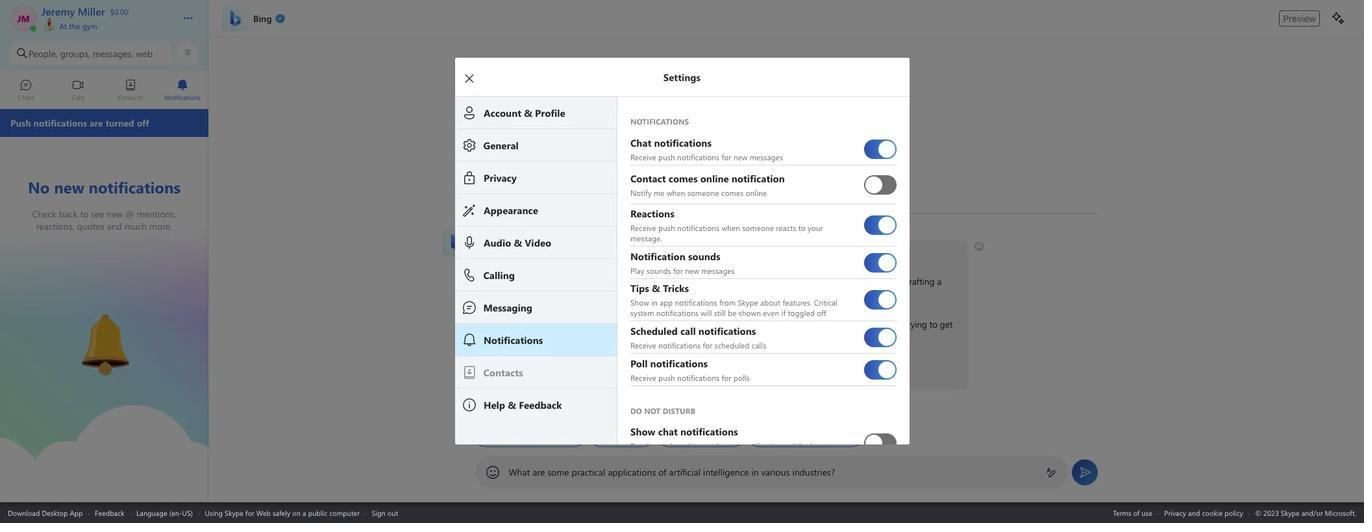 Task type: vqa. For each thing, say whether or not it's contained in the screenshot.
1:51 PM
no



Task type: locate. For each thing, give the bounding box(es) containing it.
0 vertical spatial someone
[[687, 187, 719, 198]]

hey,
[[482, 247, 499, 259]]

1 horizontal spatial get
[[940, 318, 953, 331]]

push for receive push and in-app banner notifications while do not disturb is on
[[658, 441, 675, 451]]

1 vertical spatial when
[[721, 223, 740, 233]]

skype
[[738, 297, 758, 308], [225, 508, 244, 518]]

2 receive from the top
[[630, 223, 656, 233]]

want down receive notifications for scheduled calls
[[681, 361, 700, 373]]

1 horizontal spatial messages
[[750, 152, 783, 162]]

bing's
[[530, 432, 553, 442]]

me inside notifications dialog
[[654, 187, 664, 198]]

for left web
[[245, 508, 254, 518]]

for down say
[[703, 340, 712, 350]]

app left banner
[[702, 441, 715, 451]]

your
[[808, 223, 823, 233], [817, 275, 835, 288]]

push inside receive push and in-app banner notifications while do not disturb is on
[[658, 441, 675, 451]]

receive inside receive push and in-app banner notifications while do not disturb is on
[[630, 441, 656, 451]]

toggled
[[788, 308, 815, 318]]

how right !
[[548, 247, 566, 259]]

1 vertical spatial groups,
[[577, 290, 606, 302]]

and
[[639, 361, 655, 373]]

privacy
[[1165, 508, 1187, 518]]

2 vertical spatial of
[[1134, 508, 1140, 518]]

use
[[1142, 508, 1153, 518]]

and left 'cookie'
[[1189, 508, 1200, 518]]

for right story
[[504, 290, 515, 302]]

0 horizontal spatial skype
[[225, 508, 244, 518]]

curious
[[517, 290, 545, 302]]

people, groups, messages, web
[[29, 47, 153, 59]]

2 horizontal spatial you
[[664, 361, 679, 373]]

0 vertical spatial when
[[667, 187, 685, 198]]

1 vertical spatial i
[[675, 318, 677, 331]]

of
[[549, 275, 556, 288], [659, 466, 667, 479], [1134, 508, 1140, 518]]

1 horizontal spatial new
[[733, 152, 747, 162]]

receive
[[630, 152, 656, 162], [630, 223, 656, 233], [630, 340, 656, 350], [630, 372, 656, 383], [630, 441, 656, 451]]

to
[[798, 223, 805, 233], [853, 275, 861, 288], [651, 290, 659, 302], [929, 318, 937, 331], [528, 361, 536, 373], [702, 361, 710, 373]]

so
[[553, 318, 562, 331]]

1 vertical spatial type
[[578, 361, 595, 373]]

what are some practical applications of artificial intelligence in various industries?
[[509, 466, 835, 479]]

skype right be
[[738, 297, 758, 308]]

how did the universe begin? button
[[749, 427, 862, 447]]

0 vertical spatial is
[[517, 247, 523, 259]]

i inside the ask me any type of question, like finding vegan restaurants in cambridge, itinerary for your trip to europe or drafting a story for curious kids. in groups, remember to mention me with @bing. i'm an ai preview, so i'm still learning. sometimes i might say something weird. don't get mad at me, i'm just trying to get better! if you want to start over, type
[[675, 318, 677, 331]]

!
[[544, 247, 546, 259]]

1 horizontal spatial in
[[713, 275, 720, 288]]

public
[[308, 508, 327, 518]]

0 vertical spatial skype
[[738, 297, 758, 308]]

still inside the ask me any type of question, like finding vegan restaurants in cambridge, itinerary for your trip to europe or drafting a story for curious kids. in groups, remember to mention me with @bing. i'm an ai preview, so i'm still learning. sometimes i might say something weird. don't get mad at me, i'm just trying to get better! if you want to start over, type
[[578, 318, 591, 331]]

notify me when someone comes online
[[630, 187, 767, 198]]

in up with
[[713, 275, 720, 288]]

push right and
[[658, 372, 675, 383]]

show
[[630, 297, 649, 308]]

newtopic
[[598, 361, 635, 373]]

0 vertical spatial type
[[529, 275, 546, 288]]

groups, down at the gym on the top
[[60, 47, 90, 59]]

of up kids.
[[549, 275, 556, 288]]

and inside receive push and in-app banner notifications while do not disturb is on
[[677, 441, 690, 451]]

get
[[812, 318, 825, 331], [940, 318, 953, 331]]

1 push from the top
[[658, 152, 675, 162]]

me for notify me when someone comes online
[[654, 187, 664, 198]]

if right the even on the bottom of the page
[[781, 308, 786, 318]]

drafting
[[904, 275, 935, 288]]

me
[[654, 187, 664, 198], [498, 275, 511, 288], [697, 290, 709, 302], [731, 361, 744, 373], [612, 432, 622, 442]]

your right reacts
[[808, 223, 823, 233]]

while
[[787, 441, 805, 451]]

0 horizontal spatial the
[[69, 21, 80, 31]]

us)
[[182, 508, 193, 518]]

bing
[[525, 247, 544, 259]]

of left use
[[1134, 508, 1140, 518]]

2 get from the left
[[940, 318, 953, 331]]

app down 'vegan'
[[660, 297, 673, 308]]

give
[[713, 361, 729, 373]]

0 vertical spatial in
[[713, 275, 720, 288]]

if right and
[[657, 361, 662, 373]]

your left trip
[[817, 275, 835, 288]]

when
[[667, 187, 685, 198], [721, 223, 740, 233]]

1 want from the left
[[506, 361, 525, 373]]

0 vertical spatial and
[[677, 441, 690, 451]]

push up the notify me when someone comes online on the top
[[658, 152, 675, 162]]

how
[[548, 247, 566, 259], [757, 432, 773, 442]]

1 horizontal spatial i
[[675, 318, 677, 331]]

in left various
[[752, 466, 759, 479]]

i'm right the me, on the bottom right
[[874, 318, 886, 331]]

type up curious
[[529, 275, 546, 288]]

1 horizontal spatial app
[[702, 441, 715, 451]]

report
[[802, 361, 826, 373]]

1 vertical spatial in
[[651, 297, 657, 308]]

you right and
[[664, 361, 679, 373]]

0 vertical spatial of
[[549, 275, 556, 288]]

what's
[[667, 432, 689, 442]]

get right trying
[[940, 318, 953, 331]]

in right show at bottom left
[[651, 297, 657, 308]]

new down the (smileeyes) on the top of page
[[685, 265, 699, 276]]

1 vertical spatial and
[[1189, 508, 1200, 518]]

your inside receive push notifications when someone reacts to your message.
[[808, 223, 823, 233]]

at
[[847, 318, 855, 331]]

2 horizontal spatial i'm
[[874, 318, 886, 331]]

skype right using
[[225, 508, 244, 518]]

0 horizontal spatial someone
[[687, 187, 719, 198]]

groups, inside people, groups, messages, web button
[[60, 47, 90, 59]]

the for at
[[69, 21, 80, 31]]

of left the artificial
[[659, 466, 667, 479]]

messages up with
[[701, 265, 735, 276]]

1 horizontal spatial you
[[609, 247, 623, 259]]

language
[[136, 508, 167, 518]]

gym
[[82, 21, 97, 31]]

notifications up the (smileeyes) on the top of page
[[677, 223, 719, 233]]

groups, down like
[[577, 290, 606, 302]]

0 horizontal spatial and
[[677, 441, 690, 451]]

0 horizontal spatial i'm
[[482, 318, 494, 331]]

0 horizontal spatial app
[[660, 297, 673, 308]]

2 push from the top
[[658, 223, 675, 233]]

4 push from the top
[[658, 441, 675, 451]]

feedback link
[[95, 508, 125, 518]]

out
[[388, 508, 398, 518]]

receive for receive push notifications when someone reacts to your message.
[[630, 223, 656, 233]]

1 vertical spatial skype
[[225, 508, 244, 518]]

3 push from the top
[[658, 372, 675, 383]]

1 horizontal spatial on
[[664, 451, 673, 462]]

1 vertical spatial your
[[817, 275, 835, 288]]

messages up online
[[750, 152, 783, 162]]

1 horizontal spatial the
[[692, 432, 702, 442]]

push up the (smileeyes) on the top of page
[[658, 223, 675, 233]]

receive for receive push notifications for polls
[[630, 372, 656, 383]]

0 horizontal spatial how
[[548, 247, 566, 259]]

ask me any type of question, like finding vegan restaurants in cambridge, itinerary for your trip to europe or drafting a story for curious kids. in groups, remember to mention me with @bing. i'm an ai preview, so i'm still learning. sometimes i might say something weird. don't get mad at me, i'm just trying to get better! if you want to start over, type
[[482, 275, 955, 373]]

0 horizontal spatial groups,
[[60, 47, 90, 59]]

push inside receive push notifications when someone reacts to your message.
[[658, 223, 675, 233]]

notifications
[[677, 152, 719, 162], [677, 223, 719, 233], [675, 297, 717, 308], [656, 308, 698, 318], [658, 340, 700, 350], [677, 372, 719, 383], [743, 441, 785, 451]]

0 horizontal spatial type
[[529, 275, 546, 288]]

0 horizontal spatial in
[[651, 297, 657, 308]]

0 vertical spatial app
[[660, 297, 673, 308]]

want inside the ask me any type of question, like finding vegan restaurants in cambridge, itinerary for your trip to europe or drafting a story for curious kids. in groups, remember to mention me with @bing. i'm an ai preview, so i'm still learning. sometimes i might say something weird. don't get mad at me, i'm just trying to get better! if you want to start over, type
[[506, 361, 525, 373]]

0 horizontal spatial just
[[786, 361, 799, 373]]

when right notify
[[667, 187, 685, 198]]

using skype for web safely on a public computer link
[[205, 508, 360, 518]]

0 vertical spatial new
[[733, 152, 747, 162]]

1 vertical spatial just
[[786, 361, 799, 373]]

i'm right so
[[564, 318, 576, 331]]

notifications down restaurants
[[675, 297, 717, 308]]

1 horizontal spatial how
[[757, 432, 773, 442]]

a left joke on the left bottom of page
[[624, 432, 628, 442]]

on up what are some practical applications of artificial intelligence in various industries?
[[664, 451, 673, 462]]

me left with
[[697, 290, 709, 302]]

1 vertical spatial app
[[702, 441, 715, 451]]

to right trip
[[853, 275, 861, 288]]

be
[[728, 308, 736, 318]]

0 horizontal spatial get
[[812, 318, 825, 331]]

a inside the ask me any type of question, like finding vegan restaurants in cambridge, itinerary for your trip to europe or drafting a story for curious kids. in groups, remember to mention me with @bing. i'm an ai preview, so i'm still learning. sometimes i might say something weird. don't get mad at me, i'm just trying to get better! if you want to start over, type
[[937, 275, 941, 288]]

1 horizontal spatial of
[[659, 466, 667, 479]]

(openhands)
[[872, 360, 921, 373]]

1 horizontal spatial want
[[681, 361, 700, 373]]

me for ask me any type of question, like finding vegan restaurants in cambridge, itinerary for your trip to europe or drafting a story for curious kids. in groups, remember to mention me with @bing. i'm an ai preview, so i'm still learning. sometimes i might say something weird. don't get mad at me, i'm just trying to get better! if you want to start over, type
[[498, 275, 511, 288]]

me left any
[[498, 275, 511, 288]]

still
[[714, 308, 726, 318], [578, 318, 591, 331]]

5 receive from the top
[[630, 441, 656, 451]]

get left mad
[[812, 318, 825, 331]]

Notification sounds, Play sounds for new messages checkbox
[[864, 248, 897, 278]]

you right help
[[609, 247, 623, 259]]

an
[[497, 318, 506, 331]]

2 horizontal spatial in
[[752, 466, 759, 479]]

a
[[937, 275, 941, 288], [828, 361, 833, 373], [624, 432, 628, 442], [303, 508, 306, 518]]

i'm left the an
[[482, 318, 494, 331]]

0 horizontal spatial i
[[585, 247, 587, 259]]

at
[[59, 21, 67, 31]]

trip
[[837, 275, 850, 288]]

a left 'public'
[[303, 508, 306, 518]]

i right can
[[585, 247, 587, 259]]

still inside show in app notifications from skype about features. critical system notifications will still be shown even if toggled off.
[[714, 308, 726, 318]]

receive inside receive push notifications when someone reacts to your message.
[[630, 223, 656, 233]]

notifications dialog
[[455, 57, 929, 523]]

of inside the ask me any type of question, like finding vegan restaurants in cambridge, itinerary for your trip to europe or drafting a story for curious kids. in groups, remember to mention me with @bing. i'm an ai preview, so i'm still learning. sometimes i might say something weird. don't get mad at me, i'm just trying to get better! if you want to start over, type
[[549, 275, 556, 288]]

1 horizontal spatial someone
[[742, 223, 774, 233]]

1 vertical spatial if
[[657, 361, 662, 373]]

@bing.
[[730, 290, 758, 302]]

to right reacts
[[798, 223, 805, 233]]

is right the disturb
[[657, 451, 662, 462]]

in inside show in app notifications from skype about features. critical system notifications will still be shown even if toggled off.
[[651, 297, 657, 308]]

i
[[585, 247, 587, 259], [675, 318, 677, 331]]

the
[[69, 21, 80, 31], [692, 432, 702, 442], [788, 432, 799, 442]]

1 vertical spatial someone
[[742, 223, 774, 233]]

the for what's
[[692, 432, 702, 442]]

4 receive from the top
[[630, 372, 656, 383]]

sign out link
[[372, 508, 398, 518]]

download desktop app link
[[8, 508, 83, 518]]

0 vertical spatial your
[[808, 223, 823, 233]]

download
[[8, 508, 40, 518]]

type right over,
[[578, 361, 595, 373]]

features.
[[783, 297, 812, 308]]

when inside receive push notifications when someone reacts to your message.
[[721, 223, 740, 233]]

0 horizontal spatial you
[[490, 361, 504, 373]]

0 horizontal spatial of
[[549, 275, 556, 288]]

me inside 'tell me a joke' "button"
[[612, 432, 622, 442]]

do
[[807, 441, 817, 451]]

when down comes
[[721, 223, 740, 233]]

reacts
[[776, 223, 796, 233]]

0 horizontal spatial still
[[578, 318, 591, 331]]

3 receive from the top
[[630, 340, 656, 350]]

someone left comes
[[687, 187, 719, 198]]

1 vertical spatial new
[[685, 265, 699, 276]]

app
[[660, 297, 673, 308], [702, 441, 715, 451]]

0 vertical spatial on
[[664, 451, 673, 462]]

1 horizontal spatial if
[[781, 308, 786, 318]]

how left the did
[[757, 432, 773, 442]]

3 i'm from the left
[[874, 318, 886, 331]]

1 horizontal spatial is
[[657, 451, 662, 462]]

just left report
[[786, 361, 799, 373]]

0 vertical spatial groups,
[[60, 47, 90, 59]]

2 horizontal spatial the
[[788, 432, 799, 442]]

tab list
[[0, 73, 208, 109]]

someone left reacts
[[742, 223, 774, 233]]

still left learning.
[[578, 318, 591, 331]]

just left trying
[[888, 318, 902, 331]]

1 horizontal spatial still
[[714, 308, 726, 318]]

the right at
[[69, 21, 80, 31]]

1 horizontal spatial when
[[721, 223, 740, 233]]

app inside receive push and in-app banner notifications while do not disturb is on
[[702, 441, 715, 451]]

type
[[529, 275, 546, 288], [578, 361, 595, 373]]

1 horizontal spatial skype
[[738, 297, 758, 308]]

a inside "button"
[[624, 432, 628, 442]]

i'm
[[482, 318, 494, 331], [564, 318, 576, 331], [874, 318, 886, 331]]

any
[[513, 275, 527, 288]]

0 vertical spatial just
[[888, 318, 902, 331]]

1 horizontal spatial i'm
[[564, 318, 576, 331]]

1 vertical spatial messages
[[701, 265, 735, 276]]

to right trying
[[929, 318, 937, 331]]

on right safely
[[292, 508, 301, 518]]

and left in-
[[677, 441, 690, 451]]

0 vertical spatial if
[[781, 308, 786, 318]]

receive push notifications when someone reacts to your message.
[[630, 223, 825, 244]]

disturb
[[630, 451, 654, 462]]

concern.
[[835, 361, 868, 373]]

to left start
[[528, 361, 536, 373]]

new up comes
[[733, 152, 747, 162]]

me right give
[[731, 361, 744, 373]]

is inside receive push and in-app banner notifications while do not disturb is on
[[657, 451, 662, 462]]

1 receive from the top
[[630, 152, 656, 162]]

not
[[819, 441, 830, 451]]

notifications up what are some practical applications of artificial intelligence in various industries? text box
[[743, 441, 785, 451]]

notifications down might
[[658, 340, 700, 350]]

is right this
[[517, 247, 523, 259]]

me right tell on the bottom of the page
[[612, 432, 622, 442]]

safely
[[273, 508, 291, 518]]

are
[[533, 466, 545, 479]]

still left be
[[714, 308, 726, 318]]

1 vertical spatial is
[[657, 451, 662, 462]]

Poll notifications, Receive push notifications for polls checkbox
[[864, 355, 897, 385]]

0 horizontal spatial want
[[506, 361, 525, 373]]

1 horizontal spatial just
[[888, 318, 902, 331]]

1 horizontal spatial groups,
[[577, 290, 606, 302]]

newtopic . and if you want to give me feedback, just report a concern.
[[598, 361, 870, 373]]

want left start
[[506, 361, 525, 373]]

app inside show in app notifications from skype about features. critical system notifications will still be shown even if toggled off.
[[660, 297, 673, 308]]

a right drafting
[[937, 275, 941, 288]]

will
[[701, 308, 712, 318]]

i left might
[[675, 318, 677, 331]]

push right the disturb
[[658, 441, 675, 451]]

the right the did
[[788, 432, 799, 442]]

for up comes
[[721, 152, 731, 162]]

1 vertical spatial how
[[757, 432, 773, 442]]

0 horizontal spatial if
[[657, 361, 662, 373]]

off.
[[817, 308, 827, 318]]

1 vertical spatial on
[[292, 508, 301, 518]]

you right if on the left of page
[[490, 361, 504, 373]]

bing,
[[475, 229, 492, 239]]

feedback,
[[746, 361, 783, 373]]

new
[[733, 152, 747, 162], [685, 265, 699, 276]]

like
[[597, 275, 610, 288]]

me right notify
[[654, 187, 664, 198]]

the right what's
[[692, 432, 702, 442]]



Task type: describe. For each thing, give the bounding box(es) containing it.
mention
[[662, 290, 694, 302]]

web
[[256, 508, 271, 518]]

even
[[763, 308, 779, 318]]

intelligence
[[703, 466, 749, 479]]

a right report
[[828, 361, 833, 373]]

notifications down mention
[[656, 308, 698, 318]]

computer
[[329, 508, 360, 518]]

ai
[[508, 318, 516, 331]]

vegan
[[642, 275, 665, 288]]

in-
[[692, 441, 702, 451]]

what's the weather? button
[[658, 427, 744, 447]]

notifications down receive notifications for scheduled calls
[[677, 372, 719, 383]]

better!
[[482, 333, 508, 345]]

2 vertical spatial in
[[752, 466, 759, 479]]

tell me a joke button
[[590, 427, 653, 447]]

feedback
[[95, 508, 125, 518]]

skype inside show in app notifications from skype about features. critical system notifications will still be shown even if toggled off.
[[738, 297, 758, 308]]

the inside button
[[788, 432, 799, 442]]

1 horizontal spatial and
[[1189, 508, 1200, 518]]

0 vertical spatial i
[[585, 247, 587, 259]]

about
[[760, 297, 780, 308]]

can
[[569, 247, 582, 259]]

hey, this is bing ! how can i help you today?
[[482, 247, 653, 259]]

what
[[509, 466, 530, 479]]

ask
[[482, 275, 496, 288]]

push for receive push notifications when someone reacts to your message.
[[658, 223, 675, 233]]

0 horizontal spatial on
[[292, 508, 301, 518]]

2 i'm from the left
[[564, 318, 576, 331]]

to inside receive push notifications when someone reacts to your message.
[[798, 223, 805, 233]]

notifications up the notify me when someone comes online on the top
[[677, 152, 719, 162]]

receive push notifications for new messages
[[630, 152, 783, 162]]

banner
[[717, 441, 741, 451]]

using skype for web safely on a public computer
[[205, 508, 360, 518]]

remember
[[609, 290, 649, 302]]

in inside the ask me any type of question, like finding vegan restaurants in cambridge, itinerary for your trip to europe or drafting a story for curious kids. in groups, remember to mention me with @bing. i'm an ai preview, so i'm still learning. sometimes i might say something weird. don't get mad at me, i'm just trying to get better! if you want to start over, type
[[713, 275, 720, 288]]

Tips & Tricks, Show in app notifications from Skype about features. Critical system notifications will still be shown even if toggled off. checkbox
[[864, 285, 897, 315]]

just inside the ask me any type of question, like finding vegan restaurants in cambridge, itinerary for your trip to europe or drafting a story for curious kids. in groups, remember to mention me with @bing. i'm an ai preview, so i'm still learning. sometimes i might say something weird. don't get mad at me, i'm just trying to get better! if you want to start over, type
[[888, 318, 902, 331]]

question,
[[559, 275, 594, 288]]

tell me a joke
[[599, 432, 645, 442]]

kids.
[[548, 290, 565, 302]]

finding
[[612, 275, 640, 288]]

calls
[[752, 340, 766, 350]]

for down the (smileeyes) on the top of page
[[673, 265, 683, 276]]

you inside the ask me any type of question, like finding vegan restaurants in cambridge, itinerary for your trip to europe or drafting a story for curious kids. in groups, remember to mention me with @bing. i'm an ai preview, so i'm still learning. sometimes i might say something weird. don't get mad at me, i'm just trying to get better! if you want to start over, type
[[490, 361, 504, 373]]

Scheduled call notifications, Receive notifications for scheduled calls checkbox
[[864, 322, 897, 352]]

for left the polls
[[721, 372, 731, 383]]

preview,
[[519, 318, 550, 331]]

9:24
[[494, 229, 509, 239]]

to down 'vegan'
[[651, 290, 659, 302]]

show in app notifications from skype about features. critical system notifications will still be shown even if toggled off.
[[630, 297, 839, 318]]

discover
[[497, 432, 528, 442]]

Contact comes online notification, Notify me when someone comes online checkbox
[[864, 170, 897, 200]]

Reactions, Receive push notifications when someone reacts to your message. checkbox
[[864, 210, 897, 240]]

1 get from the left
[[812, 318, 825, 331]]

sometimes
[[629, 318, 673, 331]]

discover bing's magic
[[497, 432, 577, 442]]

if
[[482, 361, 487, 373]]

how inside button
[[757, 432, 773, 442]]

Chat notifications, Receive push notifications for new messages checkbox
[[864, 134, 897, 164]]

your inside the ask me any type of question, like finding vegan restaurants in cambridge, itinerary for your trip to europe or drafting a story for curious kids. in groups, remember to mention me with @bing. i'm an ai preview, so i'm still learning. sometimes i might say something weird. don't get mad at me, i'm just trying to get better! if you want to start over, type
[[817, 275, 835, 288]]

system
[[630, 308, 654, 318]]

bing, 9:24 am
[[475, 229, 523, 239]]

scheduled
[[714, 340, 749, 350]]

push for receive push notifications for new messages
[[658, 152, 675, 162]]

receive for receive push notifications for new messages
[[630, 152, 656, 162]]

sign out
[[372, 508, 398, 518]]

me for tell me a joke
[[612, 432, 622, 442]]

terms of use
[[1113, 508, 1153, 518]]

restaurants
[[668, 275, 711, 288]]

mad
[[828, 318, 845, 331]]

start
[[538, 361, 556, 373]]

push for receive push notifications for polls
[[658, 372, 675, 383]]

tell
[[599, 432, 610, 442]]

notifications inside receive push and in-app banner notifications while do not disturb is on
[[743, 441, 785, 451]]

begin?
[[831, 432, 854, 442]]

0 horizontal spatial new
[[685, 265, 699, 276]]

privacy and cookie policy link
[[1165, 508, 1244, 518]]

0 horizontal spatial messages
[[701, 265, 735, 276]]

receive push notifications for polls
[[630, 372, 750, 383]]

am
[[511, 229, 523, 239]]

groups, inside the ask me any type of question, like finding vegan restaurants in cambridge, itinerary for your trip to europe or drafting a story for curious kids. in groups, remember to mention me with @bing. i'm an ai preview, so i'm still learning. sometimes i might say something weird. don't get mad at me, i'm just trying to get better! if you want to start over, type
[[577, 290, 606, 302]]

with
[[711, 290, 728, 302]]

from
[[719, 297, 736, 308]]

applications
[[608, 466, 656, 479]]

to left give
[[702, 361, 710, 373]]

at the gym button
[[42, 18, 170, 31]]

receive for receive notifications for scheduled calls
[[630, 340, 656, 350]]

2 want from the left
[[681, 361, 700, 373]]

0 horizontal spatial is
[[517, 247, 523, 259]]

Type a message text field
[[509, 466, 1036, 479]]

if inside show in app notifications from skype about features. critical system notifications will still be shown even if toggled off.
[[781, 308, 786, 318]]

play sounds for new messages
[[630, 265, 735, 276]]

on inside receive push and in-app banner notifications while do not disturb is on
[[664, 451, 673, 462]]

me,
[[857, 318, 871, 331]]

various
[[761, 466, 790, 479]]

cookie
[[1202, 508, 1223, 518]]

shown
[[738, 308, 761, 318]]

web
[[136, 47, 153, 59]]

Show chat notifications, Receive push and in-app banner notifications while do not disturb is on checkbox
[[864, 429, 897, 459]]

0 vertical spatial messages
[[750, 152, 783, 162]]

joke
[[630, 432, 645, 442]]

privacy and cookie policy
[[1165, 508, 1244, 518]]

learning.
[[594, 318, 627, 331]]

language (en-us) link
[[136, 508, 193, 518]]

download desktop app
[[8, 508, 83, 518]]

polls
[[733, 372, 750, 383]]

1 i'm from the left
[[482, 318, 494, 331]]

something
[[720, 318, 761, 331]]

receive for receive push and in-app banner notifications while do not disturb is on
[[630, 441, 656, 451]]

notifications inside receive push notifications when someone reacts to your message.
[[677, 223, 719, 233]]

how did the universe begin?
[[757, 432, 854, 442]]

1 horizontal spatial type
[[578, 361, 595, 373]]

trying
[[904, 318, 927, 331]]

for right itinerary
[[804, 275, 815, 288]]

0 horizontal spatial when
[[667, 187, 685, 198]]

help
[[589, 247, 606, 259]]

or
[[893, 275, 901, 288]]

weather?
[[705, 432, 735, 442]]

using
[[205, 508, 223, 518]]

2 horizontal spatial of
[[1134, 508, 1140, 518]]

sounds
[[646, 265, 671, 276]]

preview
[[1283, 13, 1316, 24]]

0 vertical spatial how
[[548, 247, 566, 259]]

people,
[[29, 47, 58, 59]]

notify
[[630, 187, 652, 198]]

policy
[[1225, 508, 1244, 518]]

someone inside receive push notifications when someone reacts to your message.
[[742, 223, 774, 233]]

1 vertical spatial of
[[659, 466, 667, 479]]

terms
[[1113, 508, 1132, 518]]

some
[[548, 466, 569, 479]]



